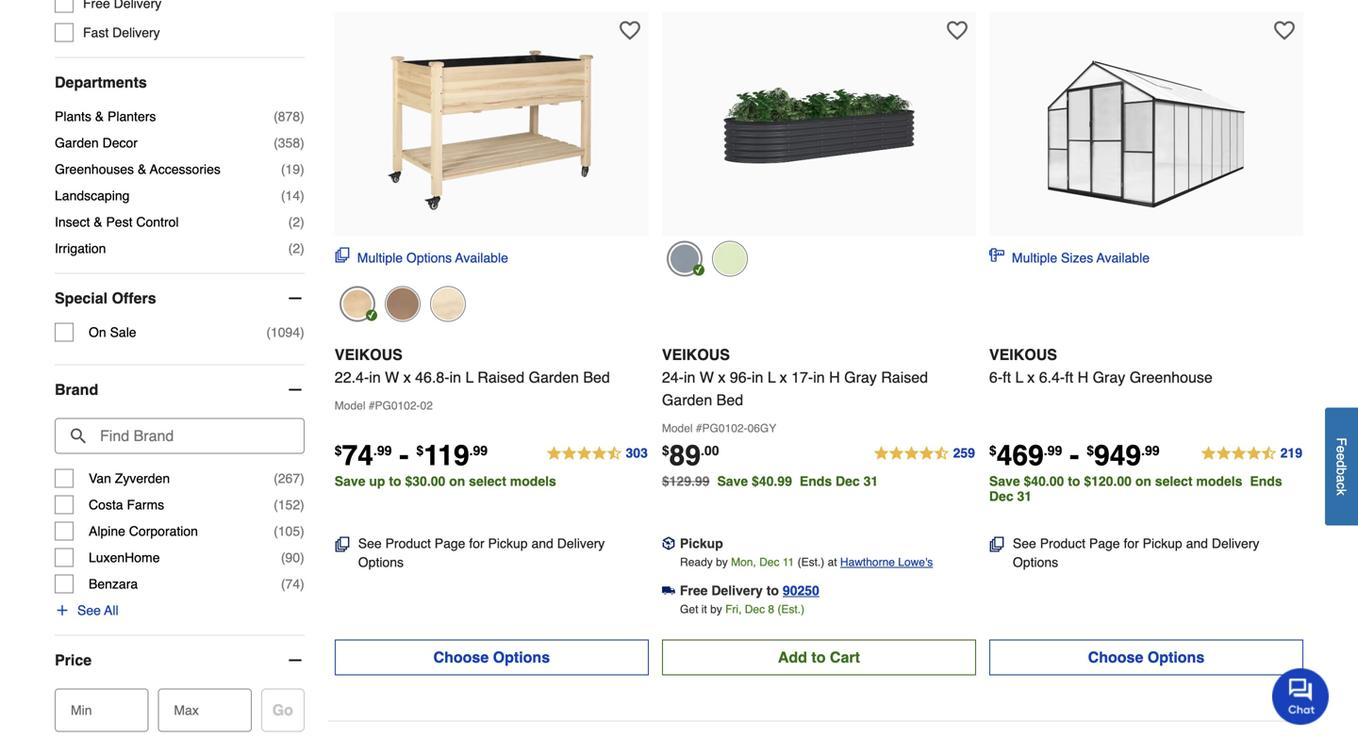 Task type: describe. For each thing, give the bounding box(es) containing it.
0 vertical spatial garden
[[55, 135, 99, 151]]

costa farms
[[89, 498, 164, 513]]

veikous for 22.4-
[[335, 346, 403, 363]]

w for 96-
[[700, 369, 714, 386]]

sizes
[[1061, 250, 1093, 265]]

219 button
[[1200, 443, 1303, 465]]

gray inside veikous 6-ft l x 6.4-ft h gray greenhouse
[[1093, 369, 1125, 386]]

11
[[783, 556, 794, 569]]

garden inside veikous 22.4-in w x 46.8-in l raised garden bed
[[529, 369, 579, 386]]

cart
[[830, 649, 860, 666]]

f e e d b a c k button
[[1325, 408, 1358, 526]]

to for delivery
[[766, 583, 779, 598]]

to for up
[[389, 474, 401, 489]]

1 vertical spatial (est.)
[[778, 603, 805, 616]]

available for multiple sizes available
[[1097, 250, 1150, 265]]

1 ends from the left
[[800, 474, 832, 489]]

costa
[[89, 498, 123, 513]]

rustic image
[[385, 286, 420, 322]]

2 and from the left
[[1186, 536, 1208, 551]]

( 19 )
[[281, 162, 304, 177]]

2 .99 from the left
[[469, 443, 488, 458]]

- for 119
[[399, 439, 409, 472]]

x for 24-
[[718, 369, 726, 386]]

0 vertical spatial by
[[716, 556, 728, 569]]

) for van zyverden
[[300, 471, 304, 486]]

minus image for brand
[[286, 381, 304, 399]]

to inside button
[[811, 649, 826, 666]]

& for pest
[[94, 215, 102, 230]]

$ for 89
[[662, 443, 669, 458]]

31 inside ends dec 31
[[1017, 489, 1032, 504]]

$30.00
[[405, 474, 445, 489]]

see all
[[77, 603, 118, 618]]

delivery right fast
[[112, 25, 160, 40]]

1 vertical spatial gray image
[[430, 286, 466, 322]]

90
[[285, 550, 300, 565]]

d
[[1334, 460, 1349, 468]]

) for greenhouses & accessories
[[300, 162, 304, 177]]

truck filled image
[[662, 584, 675, 598]]

2 choose options link from the left
[[989, 640, 1303, 676]]

) for irrigation
[[300, 241, 304, 256]]

3 heart outline image from the left
[[1274, 20, 1295, 41]]

303 button
[[546, 443, 649, 465]]

259
[[953, 446, 975, 461]]

minus image for special offers
[[286, 289, 304, 308]]

corporation
[[129, 524, 198, 539]]

veikous 6-ft l x 6.4-ft h gray greenhouse image
[[1043, 21, 1250, 229]]

c
[[1334, 482, 1349, 489]]

4 in from the left
[[752, 369, 763, 386]]

2 for from the left
[[1124, 536, 1139, 551]]

) for garden decor
[[300, 135, 304, 151]]

1094
[[271, 325, 300, 340]]

( for costa farms
[[274, 498, 278, 513]]

2 page from the left
[[1089, 536, 1120, 551]]

878
[[278, 109, 300, 124]]

it
[[701, 603, 707, 616]]

x for 6-
[[1027, 369, 1035, 386]]

greenhouses
[[55, 162, 134, 177]]

raised inside veikous 24-in w x 96-in l x 17-in h gray raised garden bed
[[881, 369, 928, 386]]

3 .99 from the left
[[1044, 443, 1062, 458]]

add to cart
[[778, 649, 860, 666]]

$74.99-$119.99 element
[[335, 439, 488, 472]]

add to cart button
[[662, 640, 976, 676]]

dec inside ends dec 31
[[989, 489, 1013, 504]]

( for garden decor
[[274, 135, 278, 151]]

( 878 )
[[274, 109, 304, 124]]

up
[[369, 474, 385, 489]]

$120.00
[[1084, 474, 1132, 489]]

96-
[[730, 369, 752, 386]]

( 2 ) for irrigation
[[288, 241, 304, 256]]

available for multiple options available
[[455, 250, 508, 265]]

planters
[[108, 109, 156, 124]]

17-
[[791, 369, 813, 386]]

l for x
[[768, 369, 776, 386]]

0 vertical spatial (est.)
[[797, 556, 825, 569]]

veikous 24-in w x 96-in l x 17-in h gray raised garden bed
[[662, 346, 928, 409]]

949
[[1094, 439, 1141, 472]]

) for luxenhome
[[300, 550, 304, 565]]

105
[[278, 524, 300, 539]]

van zyverden
[[89, 471, 170, 486]]

offers
[[112, 290, 156, 307]]

get
[[680, 603, 698, 616]]

hawthorne lowe's button
[[840, 553, 933, 572]]

( for insect & pest control
[[288, 215, 293, 230]]

veikous 6-ft l x 6.4-ft h gray greenhouse
[[989, 346, 1213, 386]]

add
[[778, 649, 807, 666]]

19
[[285, 162, 300, 177]]

delivery left pickup "icon"
[[557, 536, 605, 551]]

choose for 1st the choose options link from the left
[[433, 649, 489, 666]]

veikous 22.4-in w x 46.8-in l raised garden bed
[[335, 346, 610, 386]]

$ 74 .99 - $ 119 .99
[[335, 439, 488, 472]]

2 heart outline image from the left
[[947, 20, 967, 41]]

at
[[828, 556, 837, 569]]

free delivery to 90250
[[680, 583, 819, 598]]

plants & planters
[[55, 109, 156, 124]]

save for save up to $30.00 on select models
[[335, 474, 365, 489]]

4.5 stars image for 949
[[1200, 443, 1303, 465]]

mon,
[[731, 556, 756, 569]]

fri,
[[725, 603, 742, 616]]

8
[[768, 603, 774, 616]]

74 for $ 74 .99 - $ 119 .99
[[342, 439, 373, 472]]

2 horizontal spatial see
[[1013, 536, 1036, 551]]

model # pg0102-06gy
[[662, 422, 776, 435]]

f e e d b a c k
[[1334, 438, 1349, 496]]

veikous 22.4-in w x 46.8-in l raised garden bed image
[[388, 21, 595, 229]]

2 in from the left
[[450, 369, 461, 386]]

219
[[1280, 446, 1302, 461]]

) for on sale
[[300, 325, 304, 340]]

1 horizontal spatial see
[[358, 536, 382, 551]]

special offers
[[55, 290, 156, 307]]

brand
[[55, 381, 98, 399]]

save up to $30.00 on select models
[[335, 474, 556, 489]]

# for 22.4-
[[369, 399, 375, 413]]

( for benzara
[[281, 577, 285, 592]]

select for $120.00
[[1155, 474, 1193, 489]]

267
[[278, 471, 300, 486]]

2 for insect & pest control
[[293, 215, 300, 230]]

alpine corporation
[[89, 524, 198, 539]]

special
[[55, 290, 108, 307]]

h inside veikous 6-ft l x 6.4-ft h gray greenhouse
[[1078, 369, 1088, 386]]

garden decor
[[55, 135, 138, 151]]

24-
[[662, 369, 684, 386]]

74 for ( 74 )
[[285, 577, 300, 592]]

get it by fri, dec 8 (est.)
[[680, 603, 805, 616]]

k
[[1334, 489, 1349, 496]]

4.5 stars image containing 259
[[873, 443, 976, 465]]

accessories
[[150, 162, 221, 177]]

insect & pest control
[[55, 215, 179, 230]]

1 see product page for pickup and delivery options from the left
[[358, 536, 605, 570]]

pickup image
[[662, 537, 675, 550]]

( 14 )
[[281, 188, 304, 203]]

3 x from the left
[[780, 369, 787, 386]]

( 267 )
[[274, 471, 304, 486]]

models for save $40.00 to $120.00 on select models
[[1196, 474, 1242, 489]]

fast
[[83, 25, 109, 40]]

( 105 )
[[274, 524, 304, 539]]

save $40.00 to $120.00 on select models
[[989, 474, 1242, 489]]

off white image
[[712, 241, 748, 277]]

min
[[71, 703, 92, 718]]

insect
[[55, 215, 90, 230]]

luxenhome
[[89, 550, 160, 565]]

departments
[[55, 74, 147, 91]]

gray inside veikous 24-in w x 96-in l x 17-in h gray raised garden bed
[[844, 369, 877, 386]]

( 358 )
[[274, 135, 304, 151]]

1 e from the top
[[1334, 446, 1349, 453]]

$ 469 .99 - $ 949 .99
[[989, 439, 1160, 472]]

to for $40.00
[[1068, 474, 1080, 489]]

3 in from the left
[[684, 369, 695, 386]]

b
[[1334, 468, 1349, 475]]

model for 22.4-in w x 46.8-in l raised garden bed
[[335, 399, 365, 413]]

90250
[[783, 583, 819, 598]]

multiple sizes available link
[[989, 247, 1150, 267]]

( 152 )
[[274, 498, 304, 513]]

was price $129.99 element
[[662, 469, 717, 489]]

ends dec 31 element for save $40.00 to $120.00 on select models
[[989, 474, 1282, 504]]

1 for from the left
[[469, 536, 484, 551]]

14
[[285, 188, 300, 203]]

greenhouse
[[1130, 369, 1213, 386]]



Task type: vqa. For each thing, say whether or not it's contained in the screenshot.


Task type: locate. For each thing, give the bounding box(es) containing it.
0 horizontal spatial l
[[465, 369, 474, 386]]

1 in from the left
[[369, 369, 381, 386]]

gray image left off white icon on the top right of the page
[[667, 241, 702, 277]]

0 horizontal spatial models
[[510, 474, 556, 489]]

1 horizontal spatial bed
[[716, 391, 743, 409]]

pg0102- for 96-
[[702, 422, 747, 435]]

2 veikous from the left
[[662, 346, 730, 363]]

3 pickup from the left
[[1143, 536, 1182, 551]]

delivery down 219 button
[[1212, 536, 1259, 551]]

x left 6.4-
[[1027, 369, 1035, 386]]

.99 up 'save up to $30.00 on select models' in the left of the page
[[469, 443, 488, 458]]

.99 up 'savings save $40.00 to $120.00 on select models' element
[[1141, 443, 1160, 458]]

4.5 stars image containing 219
[[1200, 443, 1303, 465]]

3 l from the left
[[1015, 369, 1023, 386]]

raised inside veikous 22.4-in w x 46.8-in l raised garden bed
[[477, 369, 524, 386]]

w left 96-
[[700, 369, 714, 386]]

pg0102-
[[375, 399, 420, 413], [702, 422, 747, 435]]

pickup down 'save up to $30.00 on select models' in the left of the page
[[488, 536, 528, 551]]

1 horizontal spatial w
[[700, 369, 714, 386]]

2 pickup from the left
[[680, 536, 723, 551]]

gray image
[[667, 241, 702, 277], [430, 286, 466, 322]]

1 save from the left
[[335, 474, 365, 489]]

garden down 24-
[[662, 391, 712, 409]]

1 w from the left
[[385, 369, 399, 386]]

2 horizontal spatial pickup
[[1143, 536, 1182, 551]]

and
[[531, 536, 553, 551], [1186, 536, 1208, 551]]

2 vertical spatial garden
[[662, 391, 712, 409]]

1 horizontal spatial models
[[1196, 474, 1242, 489]]

w inside veikous 22.4-in w x 46.8-in l raised garden bed
[[385, 369, 399, 386]]

) for insect & pest control
[[300, 215, 304, 230]]

( for on sale
[[266, 325, 271, 340]]

2 w from the left
[[700, 369, 714, 386]]

1 choose options from the left
[[433, 649, 550, 666]]

0 horizontal spatial see
[[77, 603, 101, 618]]

( 2 ) down 14
[[288, 241, 304, 256]]

4.5 stars image for 119
[[546, 443, 649, 465]]

4 x from the left
[[1027, 369, 1035, 386]]

1 x from the left
[[403, 369, 411, 386]]

actual price $89.00 element
[[662, 439, 719, 472]]

models down 303 button
[[510, 474, 556, 489]]

1 horizontal spatial and
[[1186, 536, 1208, 551]]

save down '.00'
[[717, 474, 748, 489]]

on for $120.00
[[1135, 474, 1151, 489]]

0 horizontal spatial choose options
[[433, 649, 550, 666]]

1 gray from the left
[[844, 369, 877, 386]]

special offers button
[[55, 274, 304, 323]]

page
[[435, 536, 465, 551], [1089, 536, 1120, 551]]

0 horizontal spatial 74
[[285, 577, 300, 592]]

1 minus image from the top
[[286, 289, 304, 308]]

veikous for 6-
[[989, 346, 1057, 363]]

( 1094 )
[[266, 325, 304, 340]]

# up '.00'
[[696, 422, 702, 435]]

.99 up $40.00
[[1044, 443, 1062, 458]]

product
[[385, 536, 431, 551], [1040, 536, 1086, 551]]

0 horizontal spatial ends
[[800, 474, 832, 489]]

& right plants
[[95, 109, 104, 124]]

2 gray from the left
[[1093, 369, 1125, 386]]

1 vertical spatial model
[[662, 422, 693, 435]]

1 models from the left
[[510, 474, 556, 489]]

7 ) from the top
[[300, 325, 304, 340]]

0 horizontal spatial garden
[[55, 135, 99, 151]]

see inside button
[[77, 603, 101, 618]]

2 x from the left
[[718, 369, 726, 386]]

dec left 8
[[745, 603, 765, 616]]

$ up $120.00
[[1087, 443, 1094, 458]]

0 vertical spatial pg0102-
[[375, 399, 420, 413]]

2 e from the top
[[1334, 453, 1349, 460]]

save for save $40.00 to $120.00 on select models
[[989, 474, 1020, 489]]

( for alpine corporation
[[274, 524, 278, 539]]

for down 'save up to $30.00 on select models' in the left of the page
[[469, 536, 484, 551]]

1 horizontal spatial choose
[[1088, 649, 1143, 666]]

0 horizontal spatial -
[[399, 439, 409, 472]]

2 l from the left
[[768, 369, 776, 386]]

choose options for first the choose options link from the right
[[1088, 649, 1205, 666]]

( for greenhouses & accessories
[[281, 162, 285, 177]]

6.4-
[[1039, 369, 1065, 386]]

multiple up rustic icon
[[357, 250, 403, 265]]

1 horizontal spatial see product page for pickup and delivery options
[[1013, 536, 1259, 570]]

save down 469
[[989, 474, 1020, 489]]

1 h from the left
[[829, 369, 840, 386]]

4.5 stars image
[[546, 443, 649, 465], [873, 443, 976, 465], [1200, 443, 1303, 465]]

0 horizontal spatial w
[[385, 369, 399, 386]]

& left pest
[[94, 215, 102, 230]]

models for save up to $30.00 on select models
[[510, 474, 556, 489]]

see all button
[[55, 601, 118, 620]]

74 down the 90
[[285, 577, 300, 592]]

1 choose from the left
[[433, 649, 489, 666]]

f
[[1334, 438, 1349, 446]]

1 horizontal spatial product
[[1040, 536, 1086, 551]]

model down 22.4-
[[335, 399, 365, 413]]

van
[[89, 471, 111, 486]]

choose for first the choose options link from the right
[[1088, 649, 1143, 666]]

3 save from the left
[[989, 474, 1020, 489]]

raised up 259 button
[[881, 369, 928, 386]]

3 4.5 stars image from the left
[[1200, 443, 1303, 465]]

0 horizontal spatial available
[[455, 250, 508, 265]]

0 horizontal spatial page
[[435, 536, 465, 551]]

pg0102- for 46.8-
[[375, 399, 420, 413]]

5 in from the left
[[813, 369, 825, 386]]

0 horizontal spatial gray image
[[430, 286, 466, 322]]

gray right 6.4-
[[1093, 369, 1125, 386]]

2 2 from the top
[[293, 241, 300, 256]]

1 2 from the top
[[293, 215, 300, 230]]

1 horizontal spatial garden
[[529, 369, 579, 386]]

$ inside $ 89 .00
[[662, 443, 669, 458]]

2 vertical spatial minus image
[[286, 651, 304, 670]]

free
[[680, 583, 708, 598]]

to up 8
[[766, 583, 779, 598]]

0 horizontal spatial veikous
[[335, 346, 403, 363]]

multiple for multiple sizes available
[[1012, 250, 1057, 265]]

1 horizontal spatial ends
[[1250, 474, 1282, 489]]

see
[[358, 536, 382, 551], [1013, 536, 1036, 551], [77, 603, 101, 618]]

select for $30.00
[[469, 474, 506, 489]]

.00
[[701, 443, 719, 458]]

price button
[[55, 636, 304, 685]]

raised
[[477, 369, 524, 386], [881, 369, 928, 386]]

0 horizontal spatial pickup
[[488, 536, 528, 551]]

garden inside veikous 24-in w x 96-in l x 17-in h gray raised garden bed
[[662, 391, 712, 409]]

1 $ from the left
[[335, 443, 342, 458]]

on down 119
[[449, 474, 465, 489]]

1 horizontal spatial for
[[1124, 536, 1139, 551]]

1 raised from the left
[[477, 369, 524, 386]]

1 ft from the left
[[1003, 369, 1011, 386]]

pg0102- up '.00'
[[702, 422, 747, 435]]

models
[[510, 474, 556, 489], [1196, 474, 1242, 489]]

11 ) from the top
[[300, 550, 304, 565]]

to down $469.99-$949.99 element
[[1068, 474, 1080, 489]]

ft
[[1003, 369, 1011, 386], [1065, 369, 1073, 386]]

h inside veikous 24-in w x 96-in l x 17-in h gray raised garden bed
[[829, 369, 840, 386]]

1 vertical spatial garden
[[529, 369, 579, 386]]

see left all at the bottom of page
[[77, 603, 101, 618]]

( for van zyverden
[[274, 471, 278, 486]]

1 horizontal spatial -
[[1070, 439, 1079, 472]]

1 horizontal spatial save
[[717, 474, 748, 489]]

0 vertical spatial #
[[369, 399, 375, 413]]

$
[[335, 443, 342, 458], [416, 443, 424, 458], [662, 443, 669, 458], [989, 443, 997, 458], [1087, 443, 1094, 458]]

0 horizontal spatial #
[[369, 399, 375, 413]]

1 horizontal spatial on
[[1135, 474, 1151, 489]]

l for raised
[[465, 369, 474, 386]]

12 ) from the top
[[300, 577, 304, 592]]

0 horizontal spatial model
[[335, 399, 365, 413]]

ends inside ends dec 31
[[1250, 474, 1282, 489]]

0 vertical spatial 74
[[342, 439, 373, 472]]

2 for irrigation
[[293, 241, 300, 256]]

in up 119
[[450, 369, 461, 386]]

minus image inside price button
[[286, 651, 304, 670]]

1 on from the left
[[449, 474, 465, 489]]

2 horizontal spatial garden
[[662, 391, 712, 409]]

2 choose options from the left
[[1088, 649, 1205, 666]]

product down $30.00
[[385, 536, 431, 551]]

brand button
[[55, 366, 304, 415]]

l right 6-
[[1015, 369, 1023, 386]]

options
[[406, 250, 452, 265], [358, 555, 404, 570], [1013, 555, 1058, 570], [493, 649, 550, 666], [1148, 649, 1205, 666]]

by left mon,
[[716, 556, 728, 569]]

0 horizontal spatial ends dec 31 element
[[800, 474, 886, 489]]

1 vertical spatial bed
[[716, 391, 743, 409]]

x inside veikous 6-ft l x 6.4-ft h gray greenhouse
[[1027, 369, 1035, 386]]

1 heart outline image from the left
[[619, 20, 640, 41]]

lowe's
[[898, 556, 933, 569]]

in left 96-
[[684, 369, 695, 386]]

3 minus image from the top
[[286, 651, 304, 670]]

models down 219 button
[[1196, 474, 1242, 489]]

0 horizontal spatial pg0102-
[[375, 399, 420, 413]]

heart outline image
[[619, 20, 640, 41], [947, 20, 967, 41], [1274, 20, 1295, 41]]

benzara
[[89, 577, 138, 592]]

4 .99 from the left
[[1141, 443, 1160, 458]]

1 horizontal spatial 4.5 stars image
[[873, 443, 976, 465]]

2 on from the left
[[1135, 474, 1151, 489]]

3 veikous from the left
[[989, 346, 1057, 363]]

price
[[55, 652, 92, 669]]

2 horizontal spatial save
[[989, 474, 1020, 489]]

1 horizontal spatial veikous
[[662, 346, 730, 363]]

on for $30.00
[[449, 474, 465, 489]]

0 vertical spatial model
[[335, 399, 365, 413]]

ends dec 31
[[989, 474, 1282, 504]]

469
[[997, 439, 1044, 472]]

w for 46.8-
[[385, 369, 399, 386]]

1 horizontal spatial available
[[1097, 250, 1150, 265]]

veikous inside veikous 22.4-in w x 46.8-in l raised garden bed
[[335, 346, 403, 363]]

minus image inside the 'special offers' button
[[286, 289, 304, 308]]

- for 949
[[1070, 439, 1079, 472]]

1 horizontal spatial gray
[[1093, 369, 1125, 386]]

) for plants & planters
[[300, 109, 304, 124]]

0 horizontal spatial select
[[469, 474, 506, 489]]

minus image
[[286, 289, 304, 308], [286, 381, 304, 399], [286, 651, 304, 670]]

l inside veikous 22.4-in w x 46.8-in l raised garden bed
[[465, 369, 474, 386]]

$129.99 save $40.99 ends dec 31
[[662, 474, 878, 489]]

h right 17-
[[829, 369, 840, 386]]

1 horizontal spatial gray image
[[667, 241, 702, 277]]

02
[[420, 399, 433, 413]]

veikous up 24-
[[662, 346, 730, 363]]

74
[[342, 439, 373, 472], [285, 577, 300, 592]]

delivery
[[112, 25, 160, 40], [557, 536, 605, 551], [1212, 536, 1259, 551], [711, 583, 763, 598]]

1 pickup from the left
[[488, 536, 528, 551]]

x left 96-
[[718, 369, 726, 386]]

2 choose from the left
[[1088, 649, 1143, 666]]

bed down 96-
[[716, 391, 743, 409]]

model # pg0102-02
[[335, 399, 433, 413]]

( 2 ) down ( 14 )
[[288, 215, 304, 230]]

2 ends dec 31 element from the left
[[989, 474, 1282, 504]]

# for 24-
[[696, 422, 702, 435]]

pickup
[[488, 536, 528, 551], [680, 536, 723, 551], [1143, 536, 1182, 551]]

& down decor
[[138, 162, 146, 177]]

3 $ from the left
[[662, 443, 669, 458]]

8 ) from the top
[[300, 471, 304, 486]]

minus image up the go
[[286, 651, 304, 670]]

2 available from the left
[[1097, 250, 1150, 265]]

veikous inside veikous 24-in w x 96-in l x 17-in h gray raised garden bed
[[662, 346, 730, 363]]

1 ( 2 ) from the top
[[288, 215, 304, 230]]

358
[[278, 135, 300, 151]]

& for accessories
[[138, 162, 146, 177]]

152
[[278, 498, 300, 513]]

1 ) from the top
[[300, 109, 304, 124]]

available inside multiple options available link
[[455, 250, 508, 265]]

greenhouses & accessories
[[55, 162, 221, 177]]

10 ) from the top
[[300, 524, 304, 539]]

available inside multiple sizes available link
[[1097, 250, 1150, 265]]

pest
[[106, 215, 132, 230]]

select right $120.00
[[1155, 474, 1193, 489]]

l right the 46.8-
[[465, 369, 474, 386]]

0 horizontal spatial h
[[829, 369, 840, 386]]

dec down 469
[[989, 489, 1013, 504]]

w inside veikous 24-in w x 96-in l x 17-in h gray raised garden bed
[[700, 369, 714, 386]]

ends dec 31 element for save $40.99
[[800, 474, 886, 489]]

1 veikous from the left
[[335, 346, 403, 363]]

1 - from the left
[[399, 439, 409, 472]]

x inside veikous 22.4-in w x 46.8-in l raised garden bed
[[403, 369, 411, 386]]

2 horizontal spatial heart outline image
[[1274, 20, 1295, 41]]

minus image for price
[[286, 651, 304, 670]]

0 horizontal spatial 4.5 stars image
[[546, 443, 649, 465]]

( for plants & planters
[[274, 109, 278, 124]]

see product page for pickup and delivery options down 'save up to $30.00 on select models' in the left of the page
[[358, 536, 605, 570]]

1 and from the left
[[531, 536, 553, 551]]

( for luxenhome
[[281, 550, 285, 565]]

31 down 259 button
[[863, 474, 878, 489]]

) for alpine corporation
[[300, 524, 304, 539]]

(est.) left the at
[[797, 556, 825, 569]]

e up b
[[1334, 453, 1349, 460]]

1 horizontal spatial raised
[[881, 369, 928, 386]]

2 raised from the left
[[881, 369, 928, 386]]

( 74 )
[[281, 577, 304, 592]]

.99
[[373, 443, 392, 458], [469, 443, 488, 458], [1044, 443, 1062, 458], [1141, 443, 1160, 458]]

0 horizontal spatial 31
[[863, 474, 878, 489]]

$ right 303
[[662, 443, 669, 458]]

1 horizontal spatial ft
[[1065, 369, 1073, 386]]

control
[[136, 215, 179, 230]]

4 $ from the left
[[989, 443, 997, 458]]

minus image inside 'brand' button
[[286, 381, 304, 399]]

minus image up ( 1094 )
[[286, 289, 304, 308]]

l left 17-
[[768, 369, 776, 386]]

1 horizontal spatial choose options
[[1088, 649, 1205, 666]]

( 2 ) for insect & pest control
[[288, 215, 304, 230]]

4 ) from the top
[[300, 188, 304, 203]]

$ down model # pg0102-02
[[335, 443, 342, 458]]

74 up up
[[342, 439, 373, 472]]

2 ) from the top
[[300, 135, 304, 151]]

pg0102- down the 46.8-
[[375, 399, 420, 413]]

2 $ from the left
[[416, 443, 424, 458]]

e up d
[[1334, 446, 1349, 453]]

1 horizontal spatial multiple
[[1012, 250, 1057, 265]]

2 vertical spatial &
[[94, 215, 102, 230]]

0 vertical spatial 2
[[293, 215, 300, 230]]

3 ) from the top
[[300, 162, 304, 177]]

0 horizontal spatial bed
[[583, 369, 610, 386]]

plus image
[[55, 603, 70, 618]]

0 horizontal spatial heart outline image
[[619, 20, 640, 41]]

choose options link
[[335, 640, 649, 676], [989, 640, 1303, 676]]

9 ) from the top
[[300, 498, 304, 513]]

raised right the 46.8-
[[477, 369, 524, 386]]

1 horizontal spatial select
[[1155, 474, 1193, 489]]

1 horizontal spatial ends dec 31 element
[[989, 474, 1282, 504]]

6 ) from the top
[[300, 241, 304, 256]]

1 ends dec 31 element from the left
[[800, 474, 886, 489]]

select down 119
[[469, 474, 506, 489]]

bed inside veikous 24-in w x 96-in l x 17-in h gray raised garden bed
[[716, 391, 743, 409]]

&
[[95, 109, 104, 124], [138, 162, 146, 177], [94, 215, 102, 230]]

& for planters
[[95, 109, 104, 124]]

bed inside veikous 22.4-in w x 46.8-in l raised garden bed
[[583, 369, 610, 386]]

0 vertical spatial ( 2 )
[[288, 215, 304, 230]]

( 2 )
[[288, 215, 304, 230], [288, 241, 304, 256]]

garden down plants
[[55, 135, 99, 151]]

1 product from the left
[[385, 536, 431, 551]]

w up model # pg0102-02
[[385, 369, 399, 386]]

( for landscaping
[[281, 188, 285, 203]]

product down $40.00
[[1040, 536, 1086, 551]]

delivery up fri,
[[711, 583, 763, 598]]

0 horizontal spatial raised
[[477, 369, 524, 386]]

4.5 stars image containing 303
[[546, 443, 649, 465]]

1 page from the left
[[435, 536, 465, 551]]

on right $120.00
[[1135, 474, 1151, 489]]

#
[[369, 399, 375, 413], [696, 422, 702, 435]]

0 horizontal spatial choose options link
[[335, 640, 649, 676]]

alpine
[[89, 524, 125, 539]]

h right 6.4-
[[1078, 369, 1088, 386]]

see down up
[[358, 536, 382, 551]]

0 vertical spatial minus image
[[286, 289, 304, 308]]

multiple left sizes
[[1012, 250, 1057, 265]]

sale
[[110, 325, 136, 340]]

on
[[89, 325, 106, 340]]

2 4.5 stars image from the left
[[873, 443, 976, 465]]

1 horizontal spatial 31
[[1017, 489, 1032, 504]]

2 horizontal spatial 4.5 stars image
[[1200, 443, 1303, 465]]

2 - from the left
[[1070, 439, 1079, 472]]

1 vertical spatial by
[[710, 603, 722, 616]]

-
[[399, 439, 409, 472], [1070, 439, 1079, 472]]

see product page for pickup and delivery options
[[358, 536, 605, 570], [1013, 536, 1259, 570]]

0 horizontal spatial product
[[385, 536, 431, 551]]

a
[[1334, 475, 1349, 482]]

multiple for multiple options available
[[357, 250, 403, 265]]

2 see product page for pickup and delivery options from the left
[[1013, 536, 1259, 570]]

(est.) right 8
[[778, 603, 805, 616]]

ends dec 31 element
[[800, 474, 886, 489], [989, 474, 1282, 504]]

ft right 6-
[[1065, 369, 1073, 386]]

1 choose options link from the left
[[335, 640, 649, 676]]

all
[[104, 603, 118, 618]]

( for irrigation
[[288, 241, 293, 256]]

6-
[[989, 369, 1003, 386]]

1 horizontal spatial pickup
[[680, 536, 723, 551]]

1 vertical spatial minus image
[[286, 381, 304, 399]]

to
[[389, 474, 401, 489], [1068, 474, 1080, 489], [766, 583, 779, 598], [811, 649, 826, 666]]

$ for 74
[[335, 443, 342, 458]]

0 horizontal spatial on
[[449, 474, 465, 489]]

ready
[[680, 556, 713, 569]]

2 down 14
[[293, 241, 300, 256]]

1 vertical spatial 2
[[293, 241, 300, 256]]

1 vertical spatial #
[[696, 422, 702, 435]]

1 vertical spatial &
[[138, 162, 146, 177]]

$ up $30.00
[[416, 443, 424, 458]]

multiple sizes available
[[1012, 250, 1150, 265]]

ends dec 31 element right the $40.99
[[800, 474, 886, 489]]

chat invite button image
[[1272, 668, 1330, 725]]

select
[[469, 474, 506, 489], [1155, 474, 1193, 489]]

veikous up 22.4-
[[335, 346, 403, 363]]

w
[[385, 369, 399, 386], [700, 369, 714, 386]]

0 horizontal spatial choose
[[433, 649, 489, 666]]

259 button
[[873, 443, 976, 465]]

.99 up up
[[373, 443, 392, 458]]

ends dec 31 element down 949
[[989, 474, 1282, 504]]

2 minus image from the top
[[286, 381, 304, 399]]

1 horizontal spatial heart outline image
[[947, 20, 967, 41]]

dec left 11
[[759, 556, 779, 569]]

(est.)
[[797, 556, 825, 569], [778, 603, 805, 616]]

0 horizontal spatial gray
[[844, 369, 877, 386]]

1 available from the left
[[455, 250, 508, 265]]

31 down 469
[[1017, 489, 1032, 504]]

bed left 24-
[[583, 369, 610, 386]]

1 multiple from the left
[[357, 250, 403, 265]]

5 $ from the left
[[1087, 443, 1094, 458]]

2 down ( 14 )
[[293, 215, 300, 230]]

) for benzara
[[300, 577, 304, 592]]

1 horizontal spatial h
[[1078, 369, 1088, 386]]

model for 24-in w x 96-in l x 17-in h gray raised garden bed
[[662, 422, 693, 435]]

0 horizontal spatial multiple
[[357, 250, 403, 265]]

veikous inside veikous 6-ft l x 6.4-ft h gray greenhouse
[[989, 346, 1057, 363]]

2 models from the left
[[1196, 474, 1242, 489]]

0 vertical spatial gray image
[[667, 241, 702, 277]]

2
[[293, 215, 300, 230], [293, 241, 300, 256]]

landscaping
[[55, 188, 130, 203]]

page down $120.00
[[1089, 536, 1120, 551]]

0 horizontal spatial see product page for pickup and delivery options
[[358, 536, 605, 570]]

2 select from the left
[[1155, 474, 1193, 489]]

$ for 469
[[989, 443, 997, 458]]

veikous 24-in w x 96-in l x 17-in h gray raised garden bed image
[[715, 21, 923, 229]]

l inside veikous 6-ft l x 6.4-ft h gray greenhouse
[[1015, 369, 1023, 386]]

0 horizontal spatial ft
[[1003, 369, 1011, 386]]

1 vertical spatial pg0102-
[[702, 422, 747, 435]]

Find Brand text field
[[55, 418, 304, 454]]

0 horizontal spatial save
[[335, 474, 365, 489]]

veikous for 24-
[[662, 346, 730, 363]]

1 vertical spatial 74
[[285, 577, 300, 592]]

save left up
[[335, 474, 365, 489]]

garden up 303 button
[[529, 369, 579, 386]]

2 product from the left
[[1040, 536, 1086, 551]]

savings save $40.00 to $120.00 on select models element
[[989, 474, 1303, 504]]

ready by mon, dec 11 (est.) at hawthorne lowe's
[[680, 556, 933, 569]]

) for landscaping
[[300, 188, 304, 203]]

$ 89 .00
[[662, 439, 719, 472]]

l inside veikous 24-in w x 96-in l x 17-in h gray raised garden bed
[[768, 369, 776, 386]]

model up 89
[[662, 422, 693, 435]]

gray
[[844, 369, 877, 386], [1093, 369, 1125, 386]]

0 vertical spatial &
[[95, 109, 104, 124]]

1 vertical spatial ( 2 )
[[288, 241, 304, 256]]

) for costa farms
[[300, 498, 304, 513]]

x for 22.4-
[[403, 369, 411, 386]]

ends right the $40.99
[[800, 474, 832, 489]]

22.4-
[[335, 369, 369, 386]]

5 ) from the top
[[300, 215, 304, 230]]

hawthorne
[[840, 556, 895, 569]]

- left 949
[[1070, 439, 1079, 472]]

0 horizontal spatial for
[[469, 536, 484, 551]]

departments element
[[55, 73, 304, 92]]

1 l from the left
[[465, 369, 474, 386]]

for down ends dec 31
[[1124, 536, 1139, 551]]

31
[[863, 474, 878, 489], [1017, 489, 1032, 504]]

$469.99-$949.99 element
[[989, 439, 1160, 472]]

$ right the 259
[[989, 443, 997, 458]]

x left 17-
[[780, 369, 787, 386]]

303
[[626, 446, 648, 461]]

- up $30.00
[[399, 439, 409, 472]]

ends down 219 button
[[1250, 474, 1282, 489]]

1 .99 from the left
[[373, 443, 392, 458]]

1 horizontal spatial model
[[662, 422, 693, 435]]

1 4.5 stars image from the left
[[546, 443, 649, 465]]

2 save from the left
[[717, 474, 748, 489]]

$129.99
[[662, 474, 710, 489]]

page down 'save up to $30.00 on select models' in the left of the page
[[435, 536, 465, 551]]

choose options for 1st the choose options link from the left
[[433, 649, 550, 666]]

choose
[[433, 649, 489, 666], [1088, 649, 1143, 666]]

see product page for pickup and delivery options down ends dec 31
[[1013, 536, 1259, 570]]

pickup down 'savings save $40.00 to $120.00 on select models' element
[[1143, 536, 1182, 551]]

2 ends from the left
[[1250, 474, 1282, 489]]

dec right the $40.99
[[836, 474, 860, 489]]

0 vertical spatial bed
[[583, 369, 610, 386]]

natural image
[[339, 286, 375, 322]]

gray right 17-
[[844, 369, 877, 386]]

1 horizontal spatial choose options link
[[989, 640, 1303, 676]]

ft left 6.4-
[[1003, 369, 1011, 386]]

1 select from the left
[[469, 474, 506, 489]]

minus image left 22.4-
[[286, 381, 304, 399]]

savings save $40.99 element
[[717, 474, 886, 489]]

2 ft from the left
[[1065, 369, 1073, 386]]

2 h from the left
[[1078, 369, 1088, 386]]

$40.99
[[752, 474, 792, 489]]

to right add
[[811, 649, 826, 666]]

2 multiple from the left
[[1012, 250, 1057, 265]]

# down 22.4-
[[369, 399, 375, 413]]

2 horizontal spatial veikous
[[989, 346, 1057, 363]]

multiple options available link
[[335, 247, 508, 267]]

2 ( 2 ) from the top
[[288, 241, 304, 256]]



